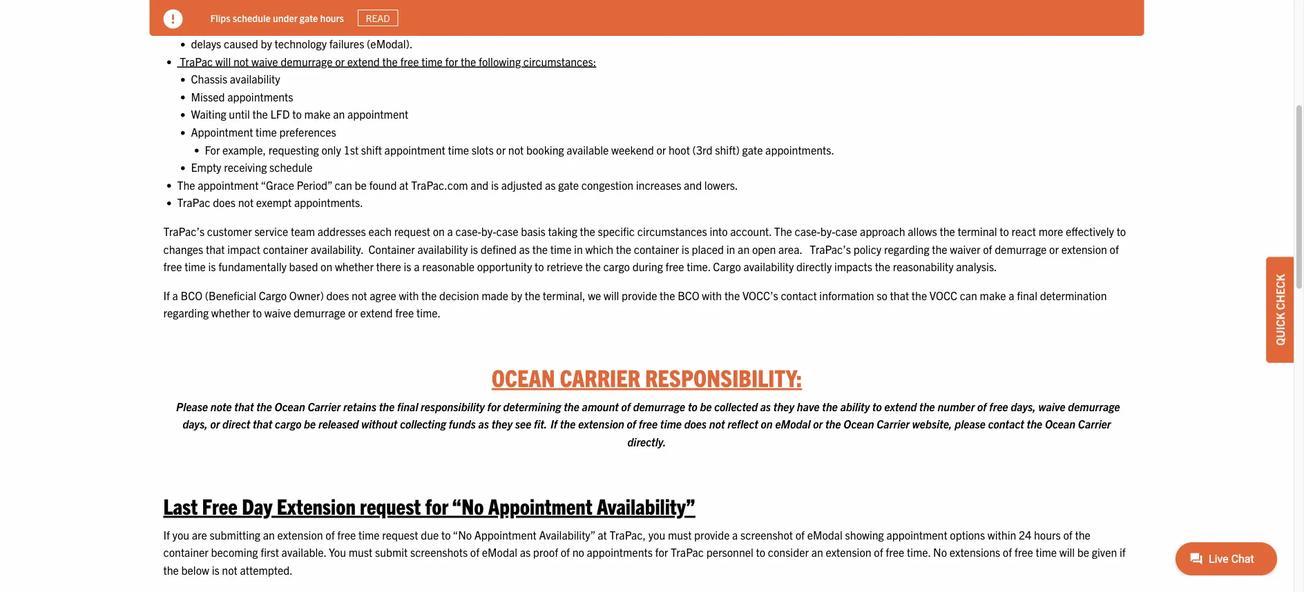 Task type: locate. For each thing, give the bounding box(es) containing it.
time inside 'please note that the ocean carrier retains the final responsibility for determining the amount of demurrage to be collected as they have the ability to extend the number of free days, waive demurrage days, or direct that cargo be released without collecting funds as they see fit.  if the extension of free time does not reflect on emodal or the ocean carrier website, please contact the ocean carrier directly.'
[[660, 417, 682, 431]]

that inside if a bco (beneficial cargo owner) does not agree with the decision made by the terminal, we will provide the bco with the vocc's contact information so that the vocc can make a final determination regarding whether to waive demurrage or extend free time.
[[890, 289, 909, 302]]

1 vertical spatial hours
[[1034, 528, 1061, 542]]

1 horizontal spatial appointments.
[[766, 143, 835, 156]]

24
[[1019, 528, 1032, 542]]

ocean carrier responsibility:
[[492, 362, 802, 392]]

0 horizontal spatial cargo
[[259, 289, 287, 302]]

regarding down (beneficial
[[163, 306, 209, 320]]

in down into
[[727, 242, 736, 256]]

extend inside 'please note that the ocean carrier retains the final responsibility for determining the amount of demurrage to be collected as they have the ability to extend the number of free days, waive demurrage days, or direct that cargo be released without collecting funds as they see fit.  if the extension of free time does not reflect on emodal or the ocean carrier website, please contact the ocean carrier directly.'
[[885, 400, 917, 414]]

quick check link
[[1267, 257, 1294, 363]]

0 vertical spatial schedule
[[233, 11, 271, 24]]

gate right shift)
[[742, 143, 763, 156]]

dock
[[461, 19, 484, 33]]

0 horizontal spatial trapac's
[[163, 224, 205, 238]]

1 horizontal spatial you
[[649, 528, 666, 542]]

1 vertical spatial contact
[[989, 417, 1025, 431]]

1 vertical spatial delays
[[191, 37, 221, 50]]

0 horizontal spatial gate
[[300, 11, 318, 24]]

0 horizontal spatial by-
[[482, 224, 497, 238]]

agree
[[370, 289, 396, 302]]

request inside if you are submitting an extension of free time request due to "no appointment availability" at trapac, you must provide a screenshot of emodal showing appointment options within 24 hours of the container becoming first available. you must submit screenshots of emodal as proof of no appointments for trapac personnel to consider an extension of free time. no extensions of free time will be given if the below is not attempted.
[[382, 528, 418, 542]]

1 vertical spatial appointment
[[488, 492, 593, 519]]

0 vertical spatial will
[[215, 54, 231, 68]]

1 horizontal spatial appointments
[[587, 546, 653, 560]]

extensions
[[950, 546, 1001, 560]]

0 horizontal spatial container
[[163, 546, 209, 560]]

be left collected at the bottom right of page
[[700, 400, 712, 414]]

the up the without
[[379, 400, 395, 414]]

1 horizontal spatial at
[[598, 528, 607, 542]]

preferences
[[279, 125, 336, 139]]

0 vertical spatial request
[[394, 224, 431, 238]]

an
[[333, 107, 345, 121], [738, 242, 750, 256], [263, 528, 275, 542], [812, 546, 824, 560]]

0 horizontal spatial and
[[471, 178, 489, 192]]

1 horizontal spatial hours
[[1034, 528, 1061, 542]]

appointments.
[[766, 143, 835, 156], [294, 196, 363, 210]]

is left adjusted on the top left of the page
[[491, 178, 499, 192]]

0 horizontal spatial bco
[[181, 289, 202, 302]]

delays
[[191, 19, 221, 33], [191, 37, 221, 50]]

0 vertical spatial availability"
[[597, 492, 696, 519]]

time. down "decision"
[[417, 306, 441, 320]]

1 horizontal spatial final
[[1017, 289, 1038, 302]]

0 horizontal spatial hours
[[320, 11, 344, 24]]

the down policy
[[875, 260, 891, 274]]

if
[[1120, 546, 1126, 560]]

or
[[335, 54, 345, 68], [496, 143, 506, 156], [657, 143, 666, 156], [1050, 242, 1059, 256], [348, 306, 358, 320], [210, 417, 220, 431], [814, 417, 823, 431]]

reasonable
[[422, 260, 475, 274]]

booking
[[527, 143, 564, 156]]

approach
[[860, 224, 906, 238]]

the
[[177, 178, 195, 192], [774, 224, 792, 238]]

will inside if a bco (beneficial cargo owner) does not agree with the decision made by the terminal, we will provide the bco with the vocc's contact information so that the vocc can make a final determination regarding whether to waive demurrage or extend free time.
[[604, 289, 619, 302]]

gate left congestion
[[558, 178, 579, 192]]

1 horizontal spatial provide
[[695, 528, 730, 542]]

0 vertical spatial the
[[177, 178, 195, 192]]

1 horizontal spatial trapac's
[[810, 242, 851, 256]]

does left the reflect
[[685, 417, 707, 431]]

the left "decision"
[[421, 289, 437, 302]]

submitting
[[210, 528, 261, 542]]

2 in from the left
[[727, 242, 736, 256]]

free down agree
[[395, 306, 414, 320]]

by-
[[482, 224, 497, 238], [821, 224, 836, 238]]

extension down amount
[[578, 417, 625, 431]]

on
[[433, 224, 445, 238], [321, 260, 333, 274], [761, 417, 773, 431]]

read link
[[358, 10, 398, 26]]

you
[[172, 528, 189, 542], [649, 528, 666, 542]]

is up (beneficial
[[208, 260, 216, 274]]

2 vertical spatial time.
[[907, 546, 931, 560]]

is inside zero appointment availability during free time delays caused by drayage controlled by trapac to the off-dock rail-head delays caused by technology failures (emodal). trapac will not waive demurrage or extend the free time for the following circumstances: chassis availability missed appointments waiting until the lfd to make an appointment appointment time preferences for example, requesting only 1st shift appointment time slots or not booking available weekend or hoot (3rd shift) gate appointments. empty receiving schedule the appointment "grace period" can be found at trapac.com and is adjusted as gate congestion increases and lowers. trapac does not exempt appointments.
[[491, 178, 499, 192]]

1 vertical spatial must
[[349, 546, 373, 560]]

by
[[261, 19, 272, 33], [365, 19, 377, 33], [261, 37, 272, 50], [511, 289, 523, 302]]

shift
[[361, 143, 382, 156]]

0 horizontal spatial must
[[349, 546, 373, 560]]

by- up directly
[[821, 224, 836, 238]]

they left have
[[774, 400, 795, 414]]

2 by- from the left
[[821, 224, 836, 238]]

can right vocc
[[960, 289, 978, 302]]

with
[[399, 289, 419, 302], [702, 289, 722, 302]]

not left booking at top left
[[508, 143, 524, 156]]

"no
[[452, 492, 484, 519], [453, 528, 472, 542]]

funds
[[449, 417, 476, 431]]

will right we
[[604, 289, 619, 302]]

2 case from the left
[[836, 224, 858, 238]]

whether
[[335, 260, 374, 274], [211, 306, 250, 320]]

does
[[213, 196, 236, 210], [327, 289, 349, 302], [685, 417, 707, 431]]

the down basis
[[533, 242, 548, 256]]

0 horizontal spatial in
[[574, 242, 583, 256]]

at
[[399, 178, 409, 192], [598, 528, 607, 542]]

for inside if you are submitting an extension of free time request due to "no appointment availability" at trapac, you must provide a screenshot of emodal showing appointment options within 24 hours of the container becoming first available. you must submit screenshots of emodal as proof of no appointments for trapac personnel to consider an extension of free time. no extensions of free time will be given if the below is not attempted.
[[655, 546, 668, 560]]

0 vertical spatial appointment
[[191, 125, 253, 139]]

free inside if a bco (beneficial cargo owner) does not agree with the decision made by the terminal, we will provide the bco with the vocc's contact information so that the vocc can make a final determination regarding whether to waive demurrage or extend free time.
[[395, 306, 414, 320]]

caused left under
[[224, 19, 258, 33]]

for inside 'please note that the ocean carrier retains the final responsibility for determining the amount of demurrage to be collected as they have the ability to extend the number of free days, waive demurrage days, or direct that cargo be released without collecting funds as they see fit.  if the extension of free time does not reflect on emodal or the ocean carrier website, please contact the ocean carrier directly.'
[[488, 400, 501, 414]]

as left proof
[[520, 546, 531, 560]]

appointments
[[227, 90, 293, 103], [587, 546, 653, 560]]

0 vertical spatial final
[[1017, 289, 1038, 302]]

0 horizontal spatial case
[[497, 224, 519, 238]]

on up reasonable
[[433, 224, 445, 238]]

0 vertical spatial delays
[[191, 19, 221, 33]]

0 vertical spatial appointments
[[227, 90, 293, 103]]

appointment inside if you are submitting an extension of free time request due to "no appointment availability" at trapac, you must provide a screenshot of emodal showing appointment options within 24 hours of the container becoming first available. you must submit screenshots of emodal as proof of no appointments for trapac personnel to consider an extension of free time. no extensions of free time will be given if the below is not attempted.
[[887, 528, 948, 542]]

by up (emodal).
[[365, 19, 377, 33]]

0 vertical spatial provide
[[622, 289, 657, 302]]

appointments inside zero appointment availability during free time delays caused by drayage controlled by trapac to the off-dock rail-head delays caused by technology failures (emodal). trapac will not waive demurrage or extend the free time for the following circumstances: chassis availability missed appointments waiting until the lfd to make an appointment appointment time preferences for example, requesting only 1st shift appointment time slots or not booking available weekend or hoot (3rd shift) gate appointments. empty receiving schedule the appointment "grace period" can be found at trapac.com and is adjusted as gate congestion increases and lowers. trapac does not exempt appointments.
[[227, 90, 293, 103]]

case- up directly
[[795, 224, 821, 238]]

1 vertical spatial the
[[774, 224, 792, 238]]

policy
[[854, 242, 882, 256]]

2 you from the left
[[649, 528, 666, 542]]

free up directly.
[[639, 417, 658, 431]]

direct
[[223, 417, 250, 431]]

period"
[[297, 178, 332, 192]]

container down service
[[263, 242, 308, 256]]

of right amount
[[622, 400, 631, 414]]

1 horizontal spatial regarding
[[884, 242, 930, 256]]

1 horizontal spatial in
[[727, 242, 736, 256]]

0 horizontal spatial can
[[335, 178, 352, 192]]

if inside if a bco (beneficial cargo owner) does not agree with the decision made by the terminal, we will provide the bco with the vocc's contact information so that the vocc can make a final determination regarding whether to waive demurrage or extend free time.
[[163, 289, 170, 302]]

schedule right flips
[[233, 11, 271, 24]]

for up "due"
[[425, 492, 449, 519]]

regarding down allows
[[884, 242, 930, 256]]

0 horizontal spatial case-
[[456, 224, 482, 238]]

case up defined
[[497, 224, 519, 238]]

does inside zero appointment availability during free time delays caused by drayage controlled by trapac to the off-dock rail-head delays caused by technology failures (emodal). trapac will not waive demurrage or extend the free time for the following circumstances: chassis availability missed appointments waiting until the lfd to make an appointment appointment time preferences for example, requesting only 1st shift appointment time slots or not booking available weekend or hoot (3rd shift) gate appointments. empty receiving schedule the appointment "grace period" can be found at trapac.com and is adjusted as gate congestion increases and lowers. trapac does not exempt appointments.
[[213, 196, 236, 210]]

1 vertical spatial cargo
[[259, 289, 287, 302]]

empty
[[191, 160, 221, 174]]

0 horizontal spatial regarding
[[163, 306, 209, 320]]

1 horizontal spatial they
[[774, 400, 795, 414]]

2 horizontal spatial will
[[1060, 546, 1075, 560]]

final
[[1017, 289, 1038, 302], [397, 400, 418, 414]]

make
[[304, 107, 331, 121], [980, 289, 1007, 302]]

provide inside if you are submitting an extension of free time request due to "no appointment availability" at trapac, you must provide a screenshot of emodal showing appointment options within 24 hours of the container becoming first available. you must submit screenshots of emodal as proof of no appointments for trapac personnel to consider an extension of free time. no extensions of free time will be given if the below is not attempted.
[[695, 528, 730, 542]]

availability" inside if you are submitting an extension of free time request due to "no appointment availability" at trapac, you must provide a screenshot of emodal showing appointment options within 24 hours of the container becoming first available. you must submit screenshots of emodal as proof of no appointments for trapac personnel to consider an extension of free time. no extensions of free time will be given if the below is not attempted.
[[539, 528, 595, 542]]

1 horizontal spatial by-
[[821, 224, 836, 238]]

2 vertical spatial request
[[382, 528, 418, 542]]

2 vertical spatial extend
[[885, 400, 917, 414]]

0 horizontal spatial contact
[[781, 289, 817, 302]]

is right below
[[212, 564, 220, 577]]

(3rd
[[693, 143, 713, 156]]

the right allows
[[940, 224, 956, 238]]

0 vertical spatial make
[[304, 107, 331, 121]]

1 vertical spatial time.
[[417, 306, 441, 320]]

make inside zero appointment availability during free time delays caused by drayage controlled by trapac to the off-dock rail-head delays caused by technology failures (emodal). trapac will not waive demurrage or extend the free time for the following circumstances: chassis availability missed appointments waiting until the lfd to make an appointment appointment time preferences for example, requesting only 1st shift appointment time slots or not booking available weekend or hoot (3rd shift) gate appointments. empty receiving schedule the appointment "grace period" can be found at trapac.com and is adjusted as gate congestion increases and lowers. trapac does not exempt appointments.
[[304, 107, 331, 121]]

directly.
[[628, 435, 666, 449]]

changes
[[163, 242, 203, 256]]

0 vertical spatial cargo
[[604, 260, 630, 274]]

case- up defined
[[456, 224, 482, 238]]

of right 24
[[1064, 528, 1073, 542]]

provide inside if a bco (beneficial cargo owner) does not agree with the decision made by the terminal, we will provide the bco with the vocc's contact information so that the vocc can make a final determination regarding whether to waive demurrage or extend free time.
[[622, 289, 657, 302]]

regarding inside 'trapac's customer service team addresses each request on a case-by-case basis taking the specific circumstances into account. the case-by-case approach allows the terminal to react more effectively to changes that impact container availability.  container availability is defined as the time in which the container is placed in an open area.   trapac's policy regarding the waiver of demurrage or extension of free time is fundamentally based on whether there is a reasonable opportunity to retrieve the cargo during free time. cargo availability directly impacts the reasonability analysis.'
[[884, 242, 930, 256]]

as inside if you are submitting an extension of free time request due to "no appointment availability" at trapac, you must provide a screenshot of emodal showing appointment options within 24 hours of the container becoming first available. you must submit screenshots of emodal as proof of no appointments for trapac personnel to consider an extension of free time. no extensions of free time will be given if the below is not attempted.
[[520, 546, 531, 560]]

extension
[[1062, 242, 1108, 256], [578, 417, 625, 431], [277, 528, 323, 542], [826, 546, 872, 560]]

0 horizontal spatial will
[[215, 54, 231, 68]]

must right you
[[349, 546, 373, 560]]

1 with from the left
[[399, 289, 419, 302]]

time down taking
[[551, 242, 572, 256]]

request inside 'trapac's customer service team addresses each request on a case-by-case basis taking the specific circumstances into account. the case-by-case approach allows the terminal to react more effectively to changes that impact container availability.  container availability is defined as the time in which the container is placed in an open area.   trapac's policy regarding the waiver of demurrage or extension of free time is fundamentally based on whether there is a reasonable opportunity to retrieve the cargo during free time. cargo availability directly impacts the reasonability analysis.'
[[394, 224, 431, 238]]

1 vertical spatial make
[[980, 289, 1007, 302]]

zero
[[191, 1, 211, 15]]

free down 24
[[1015, 546, 1034, 560]]

opportunity
[[477, 260, 532, 274]]

reflect
[[728, 417, 759, 431]]

0 horizontal spatial final
[[397, 400, 418, 414]]

cargo left owner)
[[259, 289, 287, 302]]

at inside if you are submitting an extension of free time request due to "no appointment availability" at trapac, you must provide a screenshot of emodal showing appointment options within 24 hours of the container becoming first available. you must submit screenshots of emodal as proof of no appointments for trapac personnel to consider an extension of free time. no extensions of free time will be given if the below is not attempted.
[[598, 528, 607, 542]]

the
[[427, 19, 442, 33], [382, 54, 398, 68], [461, 54, 476, 68], [253, 107, 268, 121], [580, 224, 596, 238], [940, 224, 956, 238], [533, 242, 548, 256], [616, 242, 632, 256], [932, 242, 948, 256], [586, 260, 601, 274], [875, 260, 891, 274], [421, 289, 437, 302], [525, 289, 541, 302], [660, 289, 675, 302], [725, 289, 740, 302], [912, 289, 927, 302], [257, 400, 272, 414], [379, 400, 395, 414], [564, 400, 580, 414], [823, 400, 838, 414], [920, 400, 935, 414], [560, 417, 576, 431], [826, 417, 841, 431], [1027, 417, 1043, 431], [1076, 528, 1091, 542], [163, 564, 179, 577]]

appointments down trapac,
[[587, 546, 653, 560]]

availability"
[[597, 492, 696, 519], [539, 528, 595, 542]]

2 horizontal spatial time.
[[907, 546, 931, 560]]

zero appointment availability during free time delays caused by drayage controlled by trapac to the off-dock rail-head delays caused by technology failures (emodal). trapac will not waive demurrage or extend the free time for the following circumstances: chassis availability missed appointments waiting until the lfd to make an appointment appointment time preferences for example, requesting only 1st shift appointment time slots or not booking available weekend or hoot (3rd shift) gate appointments. empty receiving schedule the appointment "grace period" can be found at trapac.com and is adjusted as gate congestion increases and lowers. trapac does not exempt appointments.
[[177, 1, 835, 210]]

0 vertical spatial during
[[330, 1, 361, 15]]

to down screenshot
[[756, 546, 766, 560]]

or inside if a bco (beneficial cargo owner) does not agree with the decision made by the terminal, we will provide the bco with the vocc's contact information so that the vocc can make a final determination regarding whether to waive demurrage or extend free time.
[[348, 306, 358, 320]]

1 vertical spatial emodal
[[808, 528, 843, 542]]

must right trapac,
[[668, 528, 692, 542]]

read
[[366, 12, 390, 24]]

1 horizontal spatial on
[[433, 224, 445, 238]]

time. inside if a bco (beneficial cargo owner) does not agree with the decision made by the terminal, we will provide the bco with the vocc's contact information so that the vocc can make a final determination regarding whether to waive demurrage or extend free time.
[[417, 306, 441, 320]]

be left given
[[1078, 546, 1090, 560]]

hours inside if you are submitting an extension of free time request due to "no appointment availability" at trapac, you must provide a screenshot of emodal showing appointment options within 24 hours of the container becoming first available. you must submit screenshots of emodal as proof of no appointments for trapac personnel to consider an extension of free time. no extensions of free time will be given if the below is not attempted.
[[1034, 528, 1061, 542]]

not inside 'please note that the ocean carrier retains the final responsibility for determining the amount of demurrage to be collected as they have the ability to extend the number of free days, waive demurrage days, or direct that cargo be released without collecting funds as they see fit.  if the extension of free time does not reflect on emodal or the ocean carrier website, please contact the ocean carrier directly.'
[[710, 417, 725, 431]]

0 horizontal spatial during
[[330, 1, 361, 15]]

free down changes
[[163, 260, 182, 274]]

free down "circumstances"
[[666, 260, 684, 274]]

case
[[497, 224, 519, 238], [836, 224, 858, 238]]

that down customer
[[206, 242, 225, 256]]

following
[[479, 54, 521, 68]]

analysis.
[[957, 260, 998, 274]]

0 horizontal spatial at
[[399, 178, 409, 192]]

1 vertical spatial they
[[492, 417, 513, 431]]

final left determination at right
[[1017, 289, 1038, 302]]

days,
[[1011, 400, 1036, 414], [183, 417, 208, 431]]

0 vertical spatial must
[[668, 528, 692, 542]]

0 vertical spatial contact
[[781, 289, 817, 302]]

0 vertical spatial caused
[[224, 19, 258, 33]]

an inside zero appointment availability during free time delays caused by drayage controlled by trapac to the off-dock rail-head delays caused by technology failures (emodal). trapac will not waive demurrage or extend the free time for the following circumstances: chassis availability missed appointments waiting until the lfd to make an appointment appointment time preferences for example, requesting only 1st shift appointment time slots or not booking available weekend or hoot (3rd shift) gate appointments. empty receiving schedule the appointment "grace period" can be found at trapac.com and is adjusted as gate congestion increases and lowers. trapac does not exempt appointments.
[[333, 107, 345, 121]]

provide up personnel
[[695, 528, 730, 542]]

during inside 'trapac's customer service team addresses each request on a case-by-case basis taking the specific circumstances into account. the case-by-case approach allows the terminal to react more effectively to changes that impact container availability.  container availability is defined as the time in which the container is placed in an open area.   trapac's policy regarding the waiver of demurrage or extension of free time is fundamentally based on whether there is a reasonable opportunity to retrieve the cargo during free time. cargo availability directly impacts the reasonability analysis.'
[[633, 260, 663, 274]]

to left retrieve
[[535, 260, 544, 274]]

appointment inside zero appointment availability during free time delays caused by drayage controlled by trapac to the off-dock rail-head delays caused by technology failures (emodal). trapac will not waive demurrage or extend the free time for the following circumstances: chassis availability missed appointments waiting until the lfd to make an appointment appointment time preferences for example, requesting only 1st shift appointment time slots or not booking available weekend or hoot (3rd shift) gate appointments. empty receiving schedule the appointment "grace period" can be found at trapac.com and is adjusted as gate congestion increases and lowers. trapac does not exempt appointments.
[[191, 125, 253, 139]]

2 vertical spatial does
[[685, 417, 707, 431]]

1 vertical spatial if
[[551, 417, 558, 431]]

that right the direct
[[253, 417, 272, 431]]

customer
[[207, 224, 252, 238]]

be inside zero appointment availability during free time delays caused by drayage controlled by trapac to the off-dock rail-head delays caused by technology failures (emodal). trapac will not waive demurrage or extend the free time for the following circumstances: chassis availability missed appointments waiting until the lfd to make an appointment appointment time preferences for example, requesting only 1st shift appointment time slots or not booking available weekend or hoot (3rd shift) gate appointments. empty receiving schedule the appointment "grace period" can be found at trapac.com and is adjusted as gate congestion increases and lowers. trapac does not exempt appointments.
[[355, 178, 367, 192]]

available.
[[282, 546, 326, 560]]

free
[[202, 492, 238, 519]]

schedule
[[233, 11, 271, 24], [270, 160, 313, 174]]

the right 24
[[1076, 528, 1091, 542]]

bco
[[181, 289, 202, 302], [678, 289, 700, 302]]

cargo inside if a bco (beneficial cargo owner) does not agree with the decision made by the terminal, we will provide the bco with the vocc's contact information so that the vocc can make a final determination regarding whether to waive demurrage or extend free time.
[[259, 289, 287, 302]]

1 horizontal spatial does
[[327, 289, 349, 302]]

not
[[233, 54, 249, 68], [508, 143, 524, 156], [238, 196, 254, 210], [352, 289, 367, 302], [710, 417, 725, 431], [222, 564, 238, 577]]

are
[[192, 528, 207, 542]]

extend inside if a bco (beneficial cargo owner) does not agree with the decision made by the terminal, we will provide the bco with the vocc's contact information so that the vocc can make a final determination regarding whether to waive demurrage or extend free time.
[[360, 306, 393, 320]]

free left no
[[886, 546, 905, 560]]

days, down please
[[183, 417, 208, 431]]

weekend
[[612, 143, 654, 156]]

trapac's up changes
[[163, 224, 205, 238]]

if down determining
[[551, 417, 558, 431]]

1 vertical spatial schedule
[[270, 160, 313, 174]]

1 vertical spatial "no
[[453, 528, 472, 542]]

trapac's customer service team addresses each request on a case-by-case basis taking the specific circumstances into account. the case-by-case approach allows the terminal to react more effectively to changes that impact container availability.  container availability is defined as the time in which the container is placed in an open area.   trapac's policy regarding the waiver of demurrage or extension of free time is fundamentally based on whether there is a reasonable opportunity to retrieve the cargo during free time. cargo availability directly impacts the reasonability analysis.
[[163, 224, 1127, 274]]

you left the are
[[172, 528, 189, 542]]

will left given
[[1060, 546, 1075, 560]]

2 vertical spatial if
[[163, 528, 170, 542]]

the right please
[[1027, 417, 1043, 431]]

team
[[291, 224, 315, 238]]

vocc's
[[743, 289, 779, 302]]

0 vertical spatial trapac's
[[163, 224, 205, 238]]

directly
[[797, 260, 832, 274]]

if down changes
[[163, 289, 170, 302]]

the inside 'trapac's customer service team addresses each request on a case-by-case basis taking the specific circumstances into account. the case-by-case approach allows the terminal to react more effectively to changes that impact container availability.  container availability is defined as the time in which the container is placed in an open area.   trapac's policy regarding the waiver of demurrage or extension of free time is fundamentally based on whether there is a reasonable opportunity to retrieve the cargo during free time. cargo availability directly impacts the reasonability analysis.'
[[774, 224, 792, 238]]

0 horizontal spatial availability"
[[539, 528, 595, 542]]

0 horizontal spatial time.
[[417, 306, 441, 320]]

1 vertical spatial does
[[327, 289, 349, 302]]

0 vertical spatial time.
[[687, 260, 711, 274]]

if down last
[[163, 528, 170, 542]]

emodal inside 'please note that the ocean carrier retains the final responsibility for determining the amount of demurrage to be collected as they have the ability to extend the number of free days, waive demurrage days, or direct that cargo be released without collecting funds as they see fit.  if the extension of free time does not reflect on emodal or the ocean carrier website, please contact the ocean carrier directly.'
[[776, 417, 811, 431]]

rail-
[[487, 19, 505, 33]]

extend down the failures
[[347, 54, 380, 68]]

1 you from the left
[[172, 528, 189, 542]]

free down (emodal).
[[400, 54, 419, 68]]

0 horizontal spatial appointments.
[[294, 196, 363, 210]]

by inside if a bco (beneficial cargo owner) does not agree with the decision made by the terminal, we will provide the bco with the vocc's contact information so that the vocc can make a final determination regarding whether to waive demurrage or extend free time.
[[511, 289, 523, 302]]

and down the slots
[[471, 178, 489, 192]]

cargo
[[713, 260, 741, 274], [259, 289, 287, 302]]

case up policy
[[836, 224, 858, 238]]

1 horizontal spatial bco
[[678, 289, 700, 302]]

0 vertical spatial at
[[399, 178, 409, 192]]

1 vertical spatial availability"
[[539, 528, 595, 542]]

1 horizontal spatial during
[[633, 260, 663, 274]]

appointments inside if you are submitting an extension of free time request due to "no appointment availability" at trapac, you must provide a screenshot of emodal showing appointment options within 24 hours of the container becoming first available. you must submit screenshots of emodal as proof of no appointments for trapac personnel to consider an extension of free time. no extensions of free time will be given if the below is not attempted.
[[587, 546, 653, 560]]

1 vertical spatial on
[[321, 260, 333, 274]]

waive inside 'please note that the ocean carrier retains the final responsibility for determining the amount of demurrage to be collected as they have the ability to extend the number of free days, waive demurrage days, or direct that cargo be released without collecting funds as they see fit.  if the extension of free time does not reflect on emodal or the ocean carrier website, please contact the ocean carrier directly.'
[[1039, 400, 1066, 414]]

contact inside 'please note that the ocean carrier retains the final responsibility for determining the amount of demurrage to be collected as they have the ability to extend the number of free days, waive demurrage days, or direct that cargo be released without collecting funds as they see fit.  if the extension of free time does not reflect on emodal or the ocean carrier website, please contact the ocean carrier directly.'
[[989, 417, 1025, 431]]

shift)
[[715, 143, 740, 156]]

caused
[[224, 19, 258, 33], [224, 37, 258, 50]]

hours up the failures
[[320, 11, 344, 24]]

open
[[752, 242, 776, 256]]

placed
[[692, 242, 724, 256]]

each
[[369, 224, 392, 238]]

1 horizontal spatial cargo
[[604, 260, 630, 274]]

cargo inside 'trapac's customer service team addresses each request on a case-by-case basis taking the specific circumstances into account. the case-by-case approach allows the terminal to react more effectively to changes that impact container availability.  container availability is defined as the time in which the container is placed in an open area.   trapac's policy regarding the waiver of demurrage or extension of free time is fundamentally based on whether there is a reasonable opportunity to retrieve the cargo during free time. cargo availability directly impacts the reasonability analysis.'
[[604, 260, 630, 274]]

0 vertical spatial extend
[[347, 54, 380, 68]]

2 with from the left
[[702, 289, 722, 302]]

2 vertical spatial will
[[1060, 546, 1075, 560]]

trapac
[[379, 19, 412, 33], [180, 54, 213, 68], [177, 196, 210, 210], [671, 546, 704, 560]]

1 vertical spatial provide
[[695, 528, 730, 542]]

circumstances:
[[524, 54, 597, 68]]

1 horizontal spatial with
[[702, 289, 722, 302]]

provide
[[622, 289, 657, 302], [695, 528, 730, 542]]

if inside if you are submitting an extension of free time request due to "no appointment availability" at trapac, you must provide a screenshot of emodal showing appointment options within 24 hours of the container becoming first available. you must submit screenshots of emodal as proof of no appointments for trapac personnel to consider an extension of free time. no extensions of free time will be given if the below is not attempted.
[[163, 528, 170, 542]]

0 vertical spatial waive
[[252, 54, 278, 68]]

0 vertical spatial whether
[[335, 260, 374, 274]]

2 vertical spatial gate
[[558, 178, 579, 192]]

determining
[[503, 400, 562, 414]]

0 vertical spatial does
[[213, 196, 236, 210]]

1 vertical spatial whether
[[211, 306, 250, 320]]

trapac up (emodal).
[[379, 19, 412, 33]]

(beneficial
[[205, 289, 256, 302]]

1 horizontal spatial container
[[263, 242, 308, 256]]

1 vertical spatial during
[[633, 260, 663, 274]]

trapac,
[[610, 528, 646, 542]]

1 vertical spatial days,
[[183, 417, 208, 431]]

to inside if a bco (beneficial cargo owner) does not agree with the decision made by the terminal, we will provide the bco with the vocc's contact information so that the vocc can make a final determination regarding whether to waive demurrage or extend free time.
[[253, 306, 262, 320]]

2 bco from the left
[[678, 289, 700, 302]]

will up 'chassis'
[[215, 54, 231, 68]]

time. down placed
[[687, 260, 711, 274]]

that inside 'trapac's customer service team addresses each request on a case-by-case basis taking the specific circumstances into account. the case-by-case approach allows the terminal to react more effectively to changes that impact container availability.  container availability is defined as the time in which the container is placed in an open area.   trapac's policy regarding the waiver of demurrage or extension of free time is fundamentally based on whether there is a reasonable opportunity to retrieve the cargo during free time. cargo availability directly impacts the reasonability analysis.'
[[206, 242, 225, 256]]

2 delays from the top
[[191, 37, 221, 50]]

extend up the "website,"
[[885, 400, 917, 414]]

time
[[385, 1, 406, 15], [422, 54, 443, 68], [256, 125, 277, 139], [448, 143, 469, 156], [551, 242, 572, 256], [185, 260, 206, 274], [660, 417, 682, 431], [359, 528, 380, 542], [1036, 546, 1057, 560]]

a inside if you are submitting an extension of free time request due to "no appointment availability" at trapac, you must provide a screenshot of emodal showing appointment options within 24 hours of the container becoming first available. you must submit screenshots of emodal as proof of no appointments for trapac personnel to consider an extension of free time. no extensions of free time will be given if the below is not attempted.
[[733, 528, 738, 542]]

2 caused from the top
[[224, 37, 258, 50]]

1 vertical spatial at
[[598, 528, 607, 542]]

1 vertical spatial will
[[604, 289, 619, 302]]

receiving
[[224, 160, 267, 174]]

ocean
[[492, 362, 555, 392], [275, 400, 305, 414], [844, 417, 874, 431], [1045, 417, 1076, 431]]

final inside 'please note that the ocean carrier retains the final responsibility for determining the amount of demurrage to be collected as they have the ability to extend the number of free days, waive demurrage days, or direct that cargo be released without collecting funds as they see fit.  if the extension of free time does not reflect on emodal or the ocean carrier website, please contact the ocean carrier directly.'
[[397, 400, 418, 414]]

1 by- from the left
[[482, 224, 497, 238]]

must
[[668, 528, 692, 542], [349, 546, 373, 560]]

contact
[[781, 289, 817, 302], [989, 417, 1025, 431]]

as inside zero appointment availability during free time delays caused by drayage controlled by trapac to the off-dock rail-head delays caused by technology failures (emodal). trapac will not waive demurrage or extend the free time for the following circumstances: chassis availability missed appointments waiting until the lfd to make an appointment appointment time preferences for example, requesting only 1st shift appointment time slots or not booking available weekend or hoot (3rd shift) gate appointments. empty receiving schedule the appointment "grace period" can be found at trapac.com and is adjusted as gate congestion increases and lowers. trapac does not exempt appointments.
[[545, 178, 556, 192]]



Task type: describe. For each thing, give the bounding box(es) containing it.
website,
[[913, 417, 953, 431]]

availability down open
[[744, 260, 794, 274]]

time left following
[[422, 54, 443, 68]]

during inside zero appointment availability during free time delays caused by drayage controlled by trapac to the off-dock rail-head delays caused by technology failures (emodal). trapac will not waive demurrage or extend the free time for the following circumstances: chassis availability missed appointments waiting until the lfd to make an appointment appointment time preferences for example, requesting only 1st shift appointment time slots or not booking available weekend or hoot (3rd shift) gate appointments. empty receiving schedule the appointment "grace period" can be found at trapac.com and is adjusted as gate congestion increases and lowers. trapac does not exempt appointments.
[[330, 1, 361, 15]]

container
[[369, 242, 415, 256]]

by down flips schedule under gate hours at left
[[261, 37, 272, 50]]

the right note
[[257, 400, 272, 414]]

availability up the drayage
[[277, 1, 328, 15]]

trapac.com
[[411, 178, 468, 192]]

retrieve
[[547, 260, 583, 274]]

a down changes
[[172, 289, 178, 302]]

collecting
[[400, 417, 446, 431]]

0 vertical spatial on
[[433, 224, 445, 238]]

please
[[176, 400, 208, 414]]

will inside zero appointment availability during free time delays caused by drayage controlled by trapac to the off-dock rail-head delays caused by technology failures (emodal). trapac will not waive demurrage or extend the free time for the following circumstances: chassis availability missed appointments waiting until the lfd to make an appointment appointment time preferences for example, requesting only 1st shift appointment time slots or not booking available weekend or hoot (3rd shift) gate appointments. empty receiving schedule the appointment "grace period" can be found at trapac.com and is adjusted as gate congestion increases and lowers. trapac does not exempt appointments.
[[215, 54, 231, 68]]

first
[[261, 546, 279, 560]]

the up reasonability
[[932, 242, 948, 256]]

to left react at the top of the page
[[1000, 224, 1009, 238]]

schedule inside zero appointment availability during free time delays caused by drayage controlled by trapac to the off-dock rail-head delays caused by technology failures (emodal). trapac will not waive demurrage or extend the free time for the following circumstances: chassis availability missed appointments waiting until the lfd to make an appointment appointment time preferences for example, requesting only 1st shift appointment time slots or not booking available weekend or hoot (3rd shift) gate appointments. empty receiving schedule the appointment "grace period" can be found at trapac.com and is adjusted as gate congestion increases and lowers. trapac does not exempt appointments.
[[270, 160, 313, 174]]

not inside if a bco (beneficial cargo owner) does not agree with the decision made by the terminal, we will provide the bco with the vocc's contact information so that the vocc can make a final determination regarding whether to waive demurrage or extend free time.
[[352, 289, 367, 302]]

1 horizontal spatial days,
[[1011, 400, 1036, 414]]

to right effectively
[[1117, 224, 1127, 238]]

1 horizontal spatial availability"
[[597, 492, 696, 519]]

if for demurrage
[[163, 289, 170, 302]]

the left below
[[163, 564, 179, 577]]

quick check
[[1274, 274, 1287, 346]]

demurrage inside 'trapac's customer service team addresses each request on a case-by-case basis taking the specific circumstances into account. the case-by-case approach allows the terminal to react more effectively to changes that impact container availability.  container availability is defined as the time in which the container is placed in an open area.   trapac's policy regarding the waiver of demurrage or extension of free time is fundamentally based on whether there is a reasonable opportunity to retrieve the cargo during free time. cargo availability directly impacts the reasonability analysis.'
[[995, 242, 1047, 256]]

hoot
[[669, 143, 690, 156]]

the down which at the top of page
[[586, 260, 601, 274]]

appointment inside if you are submitting an extension of free time request due to "no appointment availability" at trapac, you must provide a screenshot of emodal showing appointment options within 24 hours of the container becoming first available. you must submit screenshots of emodal as proof of no appointments for trapac personnel to consider an extension of free time. no extensions of free time will be given if the below is not attempted.
[[475, 528, 537, 542]]

the left following
[[461, 54, 476, 68]]

can inside if a bco (beneficial cargo owner) does not agree with the decision made by the terminal, we will provide the bco with the vocc's contact information so that the vocc can make a final determination regarding whether to waive demurrage or extend free time.
[[960, 289, 978, 302]]

0 vertical spatial they
[[774, 400, 795, 414]]

"no inside if you are submitting an extension of free time request due to "no appointment availability" at trapac, you must provide a screenshot of emodal showing appointment options within 24 hours of the container becoming first available. you must submit screenshots of emodal as proof of no appointments for trapac personnel to consider an extension of free time. no extensions of free time will be given if the below is not attempted.
[[453, 528, 472, 542]]

found
[[369, 178, 397, 192]]

does inside 'please note that the ocean carrier retains the final responsibility for determining the amount of demurrage to be collected as they have the ability to extend the number of free days, waive demurrage days, or direct that cargo be released without collecting funds as they see fit.  if the extension of free time does not reflect on emodal or the ocean carrier website, please contact the ocean carrier directly.'
[[685, 417, 707, 431]]

the left off-
[[427, 19, 442, 33]]

defined
[[481, 242, 517, 256]]

no
[[573, 546, 584, 560]]

or inside 'trapac's customer service team addresses each request on a case-by-case basis taking the specific circumstances into account. the case-by-case approach allows the terminal to react more effectively to changes that impact container availability.  container availability is defined as the time in which the container is placed in an open area.   trapac's policy regarding the waiver of demurrage or extension of free time is fundamentally based on whether there is a reasonable opportunity to retrieve the cargo during free time. cargo availability directly impacts the reasonability analysis.'
[[1050, 242, 1059, 256]]

the inside zero appointment availability during free time delays caused by drayage controlled by trapac to the off-dock rail-head delays caused by technology failures (emodal). trapac will not waive demurrage or extend the free time for the following circumstances: chassis availability missed appointments waiting until the lfd to make an appointment appointment time preferences for example, requesting only 1st shift appointment time slots or not booking available weekend or hoot (3rd shift) gate appointments. empty receiving schedule the appointment "grace period" can be found at trapac.com and is adjusted as gate congestion increases and lowers. trapac does not exempt appointments.
[[177, 178, 195, 192]]

that up the direct
[[235, 400, 254, 414]]

the down 'trapac's customer service team addresses each request on a case-by-case basis taking the specific circumstances into account. the case-by-case approach allows the terminal to react more effectively to changes that impact container availability.  container availability is defined as the time in which the container is placed in an open area.   trapac's policy regarding the waiver of demurrage or extension of free time is fundamentally based on whether there is a reasonable opportunity to retrieve the cargo during free time. cargo availability directly impacts the reasonability analysis.'
[[660, 289, 675, 302]]

whether inside if a bco (beneficial cargo owner) does not agree with the decision made by the terminal, we will provide the bco with the vocc's contact information so that the vocc can make a final determination regarding whether to waive demurrage or extend free time.
[[211, 306, 250, 320]]

the left terminal,
[[525, 289, 541, 302]]

ability
[[841, 400, 870, 414]]

extension
[[277, 492, 356, 519]]

1 delays from the top
[[191, 19, 221, 33]]

as right funds
[[479, 417, 489, 431]]

2 horizontal spatial container
[[634, 242, 679, 256]]

waive inside zero appointment availability during free time delays caused by drayage controlled by trapac to the off-dock rail-head delays caused by technology failures (emodal). trapac will not waive demurrage or extend the free time for the following circumstances: chassis availability missed appointments waiting until the lfd to make an appointment appointment time preferences for example, requesting only 1st shift appointment time slots or not booking available weekend or hoot (3rd shift) gate appointments. empty receiving schedule the appointment "grace period" can be found at trapac.com and is adjusted as gate congestion increases and lowers. trapac does not exempt appointments.
[[252, 54, 278, 68]]

the down specific
[[616, 242, 632, 256]]

extension inside 'trapac's customer service team addresses each request on a case-by-case basis taking the specific circumstances into account. the case-by-case approach allows the terminal to react more effectively to changes that impact container availability.  container availability is defined as the time in which the container is placed in an open area.   trapac's policy regarding the waiver of demurrage or extension of free time is fundamentally based on whether there is a reasonable opportunity to retrieve the cargo during free time. cargo availability directly impacts the reasonability analysis.'
[[1062, 242, 1108, 256]]

cargo inside 'trapac's customer service team addresses each request on a case-by-case basis taking the specific circumstances into account. the case-by-case approach allows the terminal to react more effectively to changes that impact container availability.  container availability is defined as the time in which the container is placed in an open area.   trapac's policy regarding the waiver of demurrage or extension of free time is fundamentally based on whether there is a reasonable opportunity to retrieve the cargo during free time. cargo availability directly impacts the reasonability analysis.'
[[713, 260, 741, 274]]

trapac down empty
[[177, 196, 210, 210]]

0 vertical spatial "no
[[452, 492, 484, 519]]

availability up reasonable
[[418, 242, 468, 256]]

does inside if a bco (beneficial cargo owner) does not agree with the decision made by the terminal, we will provide the bco with the vocc's contact information so that the vocc can make a final determination regarding whether to waive demurrage or extend free time.
[[327, 289, 349, 302]]

so
[[877, 289, 888, 302]]

below
[[181, 564, 209, 577]]

see
[[515, 417, 532, 431]]

of up consider
[[796, 528, 805, 542]]

time up the 'submit'
[[359, 528, 380, 542]]

1 vertical spatial request
[[360, 492, 421, 519]]

of up you
[[326, 528, 335, 542]]

time down changes
[[185, 260, 206, 274]]

of down terminal
[[983, 242, 993, 256]]

of left no on the left bottom
[[561, 546, 570, 560]]

chassis
[[191, 72, 227, 86]]

fundamentally
[[218, 260, 287, 274]]

flips
[[210, 11, 231, 24]]

of down effectively
[[1110, 242, 1119, 256]]

to right "due"
[[442, 528, 451, 542]]

by left under
[[261, 19, 272, 33]]

until
[[229, 107, 250, 121]]

1 case- from the left
[[456, 224, 482, 238]]

is down "circumstances"
[[682, 242, 690, 256]]

only
[[322, 143, 341, 156]]

released
[[318, 417, 359, 431]]

0 horizontal spatial days,
[[183, 417, 208, 431]]

allows
[[908, 224, 938, 238]]

congestion
[[582, 178, 634, 192]]

determination
[[1040, 289, 1107, 302]]

2 vertical spatial emodal
[[482, 546, 518, 560]]

slots
[[472, 143, 494, 156]]

missed
[[191, 90, 225, 103]]

showing
[[846, 528, 884, 542]]

the up which at the top of page
[[580, 224, 596, 238]]

an right consider
[[812, 546, 824, 560]]

will inside if you are submitting an extension of free time request due to "no appointment availability" at trapac, you must provide a screenshot of emodal showing appointment options within 24 hours of the container becoming first available. you must submit screenshots of emodal as proof of no appointments for trapac personnel to consider an extension of free time. no extensions of free time will be given if the below is not attempted.
[[1060, 546, 1075, 560]]

head
[[505, 19, 529, 33]]

extension up the available.
[[277, 528, 323, 542]]

1 vertical spatial trapac's
[[810, 242, 851, 256]]

free up (emodal).
[[363, 1, 382, 15]]

2 horizontal spatial gate
[[742, 143, 763, 156]]

an up first
[[263, 528, 275, 542]]

appointment up shift
[[348, 107, 409, 121]]

please
[[955, 417, 986, 431]]

whether inside 'trapac's customer service team addresses each request on a case-by-case basis taking the specific circumstances into account. the case-by-case approach allows the terminal to react more effectively to changes that impact container availability.  container availability is defined as the time in which the container is placed in an open area.   trapac's policy regarding the waiver of demurrage or extension of free time is fundamentally based on whether there is a reasonable opportunity to retrieve the cargo during free time. cargo availability directly impacts the reasonability analysis.'
[[335, 260, 374, 274]]

if you are submitting an extension of free time request due to "no appointment availability" at trapac, you must provide a screenshot of emodal showing appointment options within 24 hours of the container becoming first available. you must submit screenshots of emodal as proof of no appointments for trapac personnel to consider an extension of free time. no extensions of free time will be given if the below is not attempted.
[[163, 528, 1126, 577]]

0 horizontal spatial on
[[321, 260, 333, 274]]

at inside zero appointment availability during free time delays caused by drayage controlled by trapac to the off-dock rail-head delays caused by technology failures (emodal). trapac will not waive demurrage or extend the free time for the following circumstances: chassis availability missed appointments waiting until the lfd to make an appointment appointment time preferences for example, requesting only 1st shift appointment time slots or not booking available weekend or hoot (3rd shift) gate appointments. empty receiving schedule the appointment "grace period" can be found at trapac.com and is adjusted as gate congestion increases and lowers. trapac does not exempt appointments.
[[399, 178, 409, 192]]

amount
[[582, 400, 619, 414]]

terminal,
[[543, 289, 586, 302]]

final inside if a bco (beneficial cargo owner) does not agree with the decision made by the terminal, we will provide the bco with the vocc's contact information so that the vocc can make a final determination regarding whether to waive demurrage or extend free time.
[[1017, 289, 1038, 302]]

make inside if a bco (beneficial cargo owner) does not agree with the decision made by the terminal, we will provide the bco with the vocc's contact information so that the vocc can make a final determination regarding whether to waive demurrage or extend free time.
[[980, 289, 1007, 302]]

extension inside 'please note that the ocean carrier retains the final responsibility for determining the amount of demurrage to be collected as they have the ability to extend the number of free days, waive demurrage days, or direct that cargo be released without collecting funds as they see fit.  if the extension of free time does not reflect on emodal or the ocean carrier website, please contact the ocean carrier directly.'
[[578, 417, 625, 431]]

is right there
[[404, 260, 411, 274]]

if inside 'please note that the ocean carrier retains the final responsibility for determining the amount of demurrage to be collected as they have the ability to extend the number of free days, waive demurrage days, or direct that cargo be released without collecting funds as they see fit.  if the extension of free time does not reflect on emodal or the ocean carrier website, please contact the ocean carrier directly.'
[[551, 417, 558, 431]]

terminal
[[958, 224, 998, 238]]

appointment up trapac.com
[[385, 143, 446, 156]]

there
[[376, 260, 401, 274]]

the down (emodal).
[[382, 54, 398, 68]]

a right there
[[414, 260, 420, 274]]

consider
[[768, 546, 809, 560]]

extension down showing
[[826, 546, 872, 560]]

under
[[273, 11, 298, 24]]

an inside 'trapac's customer service team addresses each request on a case-by-case basis taking the specific circumstances into account. the case-by-case approach allows the terminal to react more effectively to changes that impact container availability.  container availability is defined as the time in which the container is placed in an open area.   trapac's policy regarding the waiver of demurrage or extension of free time is fundamentally based on whether there is a reasonable opportunity to retrieve the cargo during free time. cargo availability directly impacts the reasonability analysis.'
[[738, 242, 750, 256]]

for inside zero appointment availability during free time delays caused by drayage controlled by trapac to the off-dock rail-head delays caused by technology failures (emodal). trapac will not waive demurrage or extend the free time for the following circumstances: chassis availability missed appointments waiting until the lfd to make an appointment appointment time preferences for example, requesting only 1st shift appointment time slots or not booking available weekend or hoot (3rd shift) gate appointments. empty receiving schedule the appointment "grace period" can be found at trapac.com and is adjusted as gate congestion increases and lowers. trapac does not exempt appointments.
[[445, 54, 458, 68]]

1 vertical spatial appointments.
[[294, 196, 363, 210]]

a up reasonable
[[448, 224, 453, 238]]

the left vocc
[[912, 289, 927, 302]]

made
[[482, 289, 509, 302]]

the left vocc's
[[725, 289, 740, 302]]

as right collected at the bottom right of page
[[761, 400, 771, 414]]

example,
[[223, 143, 266, 156]]

number
[[938, 400, 975, 414]]

demurrage inside if a bco (beneficial cargo owner) does not agree with the decision made by the terminal, we will provide the bco with the vocc's contact information so that the vocc can make a final determination regarding whether to waive demurrage or extend free time.
[[294, 306, 346, 320]]

is inside if you are submitting an extension of free time request due to "no appointment availability" at trapac, you must provide a screenshot of emodal showing appointment options within 24 hours of the container becoming first available. you must submit screenshots of emodal as proof of no appointments for trapac personnel to consider an extension of free time. no extensions of free time will be given if the below is not attempted.
[[212, 564, 220, 577]]

1st
[[344, 143, 359, 156]]

time. inside 'trapac's customer service team addresses each request on a case-by-case basis taking the specific circumstances into account. the case-by-case approach allows the terminal to react more effectively to changes that impact container availability.  container availability is defined as the time in which the container is placed in an open area.   trapac's policy regarding the waiver of demurrage or extension of free time is fundamentally based on whether there is a reasonable opportunity to retrieve the cargo during free time. cargo availability directly impacts the reasonability analysis.'
[[687, 260, 711, 274]]

be inside if you are submitting an extension of free time request due to "no appointment availability" at trapac, you must provide a screenshot of emodal showing appointment options within 24 hours of the container becoming first available. you must submit screenshots of emodal as proof of no appointments for trapac personnel to consider an extension of free time. no extensions of free time will be given if the below is not attempted.
[[1078, 546, 1090, 560]]

to right lfd
[[293, 107, 302, 121]]

as inside 'trapac's customer service team addresses each request on a case-by-case basis taking the specific circumstances into account. the case-by-case approach allows the terminal to react more effectively to changes that impact container availability.  container availability is defined as the time in which the container is placed in an open area.   trapac's policy regarding the waiver of demurrage or extension of free time is fundamentally based on whether there is a reasonable opportunity to retrieve the cargo during free time. cargo availability directly impacts the reasonability analysis.'
[[519, 242, 530, 256]]

exempt
[[256, 196, 292, 210]]

to right the ability at right
[[873, 400, 882, 414]]

1 and from the left
[[471, 178, 489, 192]]

basis
[[521, 224, 546, 238]]

trapac inside if you are submitting an extension of free time request due to "no appointment availability" at trapac, you must provide a screenshot of emodal showing appointment options within 24 hours of the container becoming first available. you must submit screenshots of emodal as proof of no appointments for trapac personnel to consider an extension of free time. no extensions of free time will be given if the below is not attempted.
[[671, 546, 704, 560]]

regarding inside if a bco (beneficial cargo owner) does not agree with the decision made by the terminal, we will provide the bco with the vocc's contact information so that the vocc can make a final determination regarding whether to waive demurrage or extend free time.
[[163, 306, 209, 320]]

adjusted
[[502, 178, 543, 192]]

of right screenshots
[[470, 546, 480, 560]]

we
[[588, 289, 601, 302]]

if a bco (beneficial cargo owner) does not agree with the decision made by the terminal, we will provide the bco with the vocc's contact information so that the vocc can make a final determination regarding whether to waive demurrage or extend free time.
[[163, 289, 1107, 320]]

you
[[329, 546, 346, 560]]

have
[[797, 400, 820, 414]]

availability up "until" on the top
[[230, 72, 280, 86]]

cargo inside 'please note that the ocean carrier retains the final responsibility for determining the amount of demurrage to be collected as they have the ability to extend the number of free days, waive demurrage days, or direct that cargo be released without collecting funds as they see fit.  if the extension of free time does not reflect on emodal or the ocean carrier website, please contact the ocean carrier directly.'
[[275, 417, 302, 431]]

no
[[934, 546, 947, 560]]

"grace
[[261, 178, 294, 192]]

the left amount
[[564, 400, 580, 414]]

into
[[710, 224, 728, 238]]

demurrage inside zero appointment availability during free time delays caused by drayage controlled by trapac to the off-dock rail-head delays caused by technology failures (emodal). trapac will not waive demurrage or extend the free time for the following circumstances: chassis availability missed appointments waiting until the lfd to make an appointment appointment time preferences for example, requesting only 1st shift appointment time slots or not booking available weekend or hoot (3rd shift) gate appointments. empty receiving schedule the appointment "grace period" can be found at trapac.com and is adjusted as gate congestion increases and lowers. trapac does not exempt appointments.
[[281, 54, 333, 68]]

can inside zero appointment availability during free time delays caused by drayage controlled by trapac to the off-dock rail-head delays caused by technology failures (emodal). trapac will not waive demurrage or extend the free time for the following circumstances: chassis availability missed appointments waiting until the lfd to make an appointment appointment time preferences for example, requesting only 1st shift appointment time slots or not booking available weekend or hoot (3rd shift) gate appointments. empty receiving schedule the appointment "grace period" can be found at trapac.com and is adjusted as gate congestion increases and lowers. trapac does not exempt appointments.
[[335, 178, 352, 192]]

effectively
[[1066, 224, 1115, 238]]

technology
[[275, 37, 327, 50]]

time left the slots
[[448, 143, 469, 156]]

on inside 'please note that the ocean carrier retains the final responsibility for determining the amount of demurrage to be collected as they have the ability to extend the number of free days, waive demurrage days, or direct that cargo be released without collecting funds as they see fit.  if the extension of free time does not reflect on emodal or the ocean carrier website, please contact the ocean carrier directly.'
[[761, 417, 773, 431]]

specific
[[598, 224, 635, 238]]

1 case from the left
[[497, 224, 519, 238]]

container inside if you are submitting an extension of free time request due to "no appointment availability" at trapac, you must provide a screenshot of emodal showing appointment options within 24 hours of the container becoming first available. you must submit screenshots of emodal as proof of no appointments for trapac personnel to consider an extension of free time. no extensions of free time will be given if the below is not attempted.
[[163, 546, 209, 560]]

1 caused from the top
[[224, 19, 258, 33]]

requesting
[[269, 143, 319, 156]]

the down determining
[[560, 417, 576, 431]]

account.
[[731, 224, 772, 238]]

the down the ability at right
[[826, 417, 841, 431]]

trapac up 'chassis'
[[180, 54, 213, 68]]

to down responsibility:
[[688, 400, 698, 414]]

react
[[1012, 224, 1037, 238]]

2 case- from the left
[[795, 224, 821, 238]]

based
[[289, 260, 318, 274]]

please note that the ocean carrier retains the final responsibility for determining the amount of demurrage to be collected as they have the ability to extend the number of free days, waive demurrage days, or direct that cargo be released without collecting funds as they see fit.  if the extension of free time does not reflect on emodal or the ocean carrier website, please contact the ocean carrier directly.
[[176, 400, 1121, 449]]

taking
[[548, 224, 578, 238]]

to left off-
[[415, 19, 424, 33]]

solid image
[[163, 9, 183, 29]]

of down showing
[[874, 546, 884, 560]]

flips schedule under gate hours
[[210, 11, 344, 24]]

appointment down receiving
[[198, 178, 259, 192]]

time left given
[[1036, 546, 1057, 560]]

of up please
[[978, 400, 987, 414]]

the left lfd
[[253, 107, 268, 121]]

responsibility:
[[645, 362, 802, 392]]

1 bco from the left
[[181, 289, 202, 302]]

waive inside if a bco (beneficial cargo owner) does not agree with the decision made by the terminal, we will provide the bco with the vocc's contact information so that the vocc can make a final determination regarding whether to waive demurrage or extend free time.
[[265, 306, 291, 320]]

is left defined
[[471, 242, 478, 256]]

the up the "website,"
[[920, 400, 935, 414]]

the right have
[[823, 400, 838, 414]]

available
[[567, 143, 609, 156]]

submit
[[375, 546, 408, 560]]

screenshot
[[741, 528, 793, 542]]

1 in from the left
[[574, 242, 583, 256]]

of up directly.
[[627, 417, 636, 431]]

reasonability
[[893, 260, 954, 274]]

extend inside zero appointment availability during free time delays caused by drayage controlled by trapac to the off-dock rail-head delays caused by technology failures (emodal). trapac will not waive demurrage or extend the free time for the following circumstances: chassis availability missed appointments waiting until the lfd to make an appointment appointment time preferences for example, requesting only 1st shift appointment time slots or not booking available weekend or hoot (3rd shift) gate appointments. empty receiving schedule the appointment "grace period" can be found at trapac.com and is adjusted as gate congestion increases and lowers. trapac does not exempt appointments.
[[347, 54, 380, 68]]

not up "until" on the top
[[233, 54, 249, 68]]

quick
[[1274, 313, 1287, 346]]

time. inside if you are submitting an extension of free time request due to "no appointment availability" at trapac, you must provide a screenshot of emodal showing appointment options within 24 hours of the container becoming first available. you must submit screenshots of emodal as proof of no appointments for trapac personnel to consider an extension of free time. no extensions of free time will be given if the below is not attempted.
[[907, 546, 931, 560]]

2 and from the left
[[684, 178, 702, 192]]

of down within
[[1003, 546, 1012, 560]]

free up you
[[337, 528, 356, 542]]

impact
[[228, 242, 261, 256]]

be left released
[[304, 417, 316, 431]]

time down lfd
[[256, 125, 277, 139]]

contact inside if a bco (beneficial cargo owner) does not agree with the decision made by the terminal, we will provide the bco with the vocc's contact information so that the vocc can make a final determination regarding whether to waive demurrage or extend free time.
[[781, 289, 817, 302]]

appointment right zero
[[214, 1, 275, 15]]

not inside if you are submitting an extension of free time request due to "no appointment availability" at trapac, you must provide a screenshot of emodal showing appointment options within 24 hours of the container becoming first available. you must submit screenshots of emodal as proof of no appointments for trapac personnel to consider an extension of free time. no extensions of free time will be given if the below is not attempted.
[[222, 564, 238, 577]]

due
[[421, 528, 439, 542]]

off-
[[445, 19, 461, 33]]

if for screenshots
[[163, 528, 170, 542]]

(emodal).
[[367, 37, 413, 50]]

collected
[[715, 400, 758, 414]]

free right number
[[990, 400, 1009, 414]]

service
[[255, 224, 288, 238]]

not left exempt
[[238, 196, 254, 210]]

a left determination at right
[[1009, 289, 1015, 302]]

waiting
[[191, 107, 226, 121]]

check
[[1274, 274, 1287, 310]]

more
[[1039, 224, 1064, 238]]

time up (emodal).
[[385, 1, 406, 15]]

0 vertical spatial appointments.
[[766, 143, 835, 156]]



Task type: vqa. For each thing, say whether or not it's contained in the screenshot.
FINAL in the If A Bco (Beneficial Cargo Owner) Does Not Agree With The Decision Made By The Terminal, We Will Provide The Bco With The Vocc'S Contact Information So That The Vocc Can Make A Final Determination Regarding Whether To Waive Demurrage Or Extend Free Time.
yes



